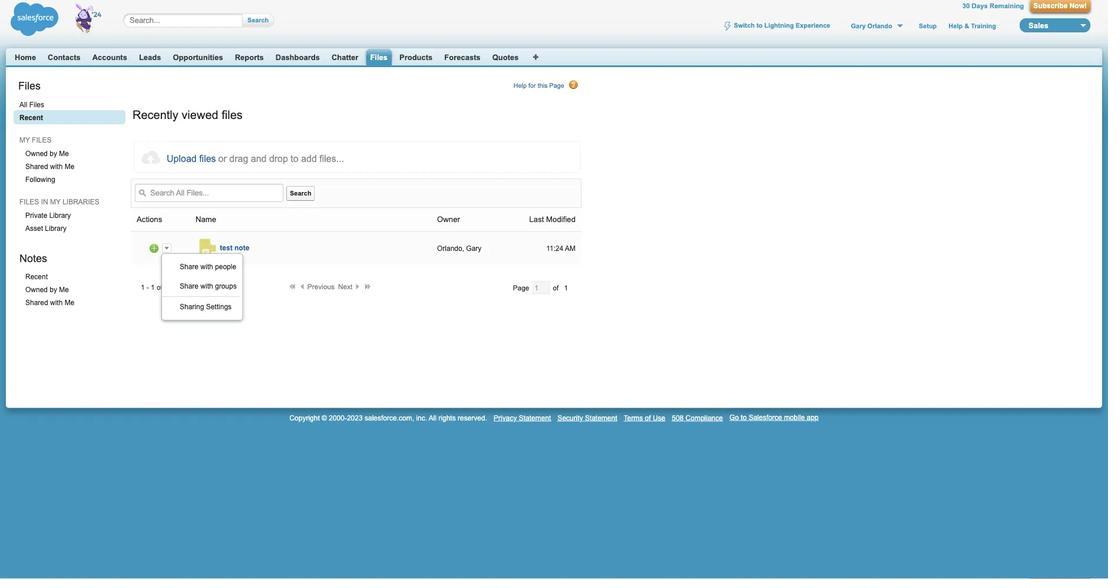 Task type: locate. For each thing, give the bounding box(es) containing it.
1 horizontal spatial my
[[50, 198, 61, 206]]

2 statement from the left
[[585, 414, 617, 422]]

-
[[147, 283, 149, 291]]

to right go
[[741, 413, 747, 421]]

home link
[[15, 53, 36, 62]]

and
[[251, 153, 267, 164]]

1 horizontal spatial statement
[[585, 414, 617, 422]]

files...
[[320, 153, 344, 164]]

2 horizontal spatial to
[[757, 22, 763, 29]]

2 by from the top
[[50, 286, 57, 294]]

recent inside all files recent
[[19, 114, 43, 122]]

recent down notes
[[25, 273, 48, 281]]

1 vertical spatial shared with me link
[[19, 295, 126, 309]]

shared inside recent owned by me shared with me
[[25, 299, 48, 307]]

my files link
[[14, 133, 126, 147]]

files up private
[[19, 198, 39, 206]]

menu
[[161, 243, 243, 321]]

all down home at the top of page
[[19, 101, 27, 109]]

0 vertical spatial owned
[[25, 150, 48, 158]]

or drag and drop to add files...
[[218, 153, 344, 164]]

of right -
[[157, 283, 163, 291]]

help & training
[[949, 22, 996, 29]]

0 vertical spatial to
[[757, 22, 763, 29]]

all
[[19, 101, 27, 109], [429, 414, 437, 422]]

salesforce
[[749, 413, 782, 421]]

owned by me link up 'following' "link"
[[19, 146, 126, 160]]

1 horizontal spatial help
[[949, 22, 963, 29]]

share for share with groups
[[180, 282, 199, 290]]

library down files in my libraries link
[[49, 211, 71, 219]]

1 vertical spatial to
[[291, 153, 299, 164]]

1 horizontal spatial page
[[549, 82, 564, 89]]

to inside "link"
[[757, 22, 763, 29]]

2 owned from the top
[[25, 286, 48, 294]]

0 vertical spatial help
[[949, 22, 963, 29]]

opportunities
[[173, 53, 223, 62]]

salesforce.com image
[[8, 0, 111, 38]]

contacts link
[[48, 53, 81, 62]]

home
[[15, 53, 36, 62]]

files inside my files owned by me shared with me following
[[32, 136, 52, 144]]

share with groups
[[180, 282, 237, 290]]

recent down all files link
[[19, 114, 43, 122]]

forecasts link
[[445, 53, 481, 62]]

508
[[672, 414, 684, 422]]

switch
[[734, 22, 755, 29]]

last page image
[[365, 283, 371, 289]]

1 vertical spatial my
[[50, 198, 61, 206]]

help left &
[[949, 22, 963, 29]]

0 vertical spatial files
[[32, 136, 52, 144]]

None search field
[[111, 0, 282, 41]]

2000-
[[329, 414, 347, 422]]

1 vertical spatial shared
[[25, 299, 48, 307]]

to right switch
[[757, 22, 763, 29]]

statement right security
[[585, 414, 617, 422]]

1 vertical spatial library
[[45, 224, 67, 232]]

owned by me link down notes
[[19, 282, 126, 296]]

me
[[59, 150, 69, 158], [65, 163, 74, 171], [59, 286, 69, 294], [65, 299, 74, 307]]

of left use
[[645, 414, 651, 422]]

share
[[180, 263, 199, 271], [180, 282, 199, 290]]

compliance
[[686, 414, 723, 422]]

0 vertical spatial all
[[19, 101, 27, 109]]

0 vertical spatial my
[[19, 136, 30, 144]]

shared
[[25, 163, 48, 171], [25, 299, 48, 307]]

recent
[[19, 114, 43, 122], [25, 273, 48, 281]]

share for share with people
[[180, 263, 199, 271]]

2 share from the top
[[180, 282, 199, 290]]

0 vertical spatial recent
[[19, 114, 43, 122]]

page left the page text field
[[513, 284, 529, 292]]

mobile
[[784, 413, 805, 421]]

1 by from the top
[[50, 150, 57, 158]]

page right this
[[549, 82, 564, 89]]

recent link up the my files link
[[14, 110, 126, 124]]

gary
[[851, 22, 866, 29], [466, 244, 482, 252]]

to
[[757, 22, 763, 29], [291, 153, 299, 164], [741, 413, 747, 421]]

menu containing share with people
[[161, 243, 243, 321]]

0 horizontal spatial all
[[19, 101, 27, 109]]

help for this page (new window) image
[[569, 80, 579, 90]]

privacy statement link
[[494, 414, 551, 422]]

0 vertical spatial shared with me link
[[19, 159, 126, 173]]

0 vertical spatial shared
[[25, 163, 48, 171]]

Page text field
[[532, 281, 550, 294]]

files up the my files link
[[29, 101, 44, 109]]

1 vertical spatial recent
[[25, 273, 48, 281]]

owned down notes
[[25, 286, 48, 294]]

open more actions list image
[[162, 243, 171, 253]]

0 vertical spatial by
[[50, 150, 57, 158]]

with inside my files owned by me shared with me following
[[50, 163, 63, 171]]

training
[[971, 22, 996, 29]]

people
[[215, 263, 236, 271]]

0 horizontal spatial statement
[[519, 414, 551, 422]]

recent inside recent owned by me shared with me
[[25, 273, 48, 281]]

statement for security statement
[[585, 414, 617, 422]]

0 horizontal spatial my
[[19, 136, 30, 144]]

0 horizontal spatial of
[[157, 283, 163, 291]]

1 vertical spatial owned by me link
[[19, 282, 126, 296]]

2 shared from the top
[[25, 299, 48, 307]]

to left add
[[291, 153, 299, 164]]

my
[[19, 136, 30, 144], [50, 198, 61, 206]]

library down private library link
[[45, 224, 67, 232]]

statement for privacy statement
[[519, 414, 551, 422]]

30 days remaining
[[963, 2, 1024, 10]]

1 vertical spatial gary
[[466, 244, 482, 252]]

shared up following
[[25, 163, 48, 171]]

statement right privacy at the bottom left of the page
[[519, 414, 551, 422]]

by inside recent owned by me shared with me
[[50, 286, 57, 294]]

privacy
[[494, 414, 517, 422]]

my down all files recent
[[19, 136, 30, 144]]

owner
[[437, 215, 460, 224]]

1 horizontal spatial of
[[553, 284, 559, 292]]

security statement
[[558, 414, 617, 422]]

files inside files in my libraries private library asset library
[[19, 198, 39, 206]]

recently viewed files
[[133, 108, 243, 121]]

of right the page text field
[[553, 284, 559, 292]]

next link
[[338, 283, 360, 291]]

share with people
[[180, 263, 236, 271]]

setup link
[[919, 22, 937, 30]]

share up share with groups "link"
[[180, 263, 199, 271]]

share inside "link"
[[180, 282, 199, 290]]

add
[[301, 153, 317, 164]]

1 owned from the top
[[25, 150, 48, 158]]

gary left orlando
[[851, 22, 866, 29]]

page
[[549, 82, 564, 89], [513, 284, 529, 292]]

2 vertical spatial to
[[741, 413, 747, 421]]

my right 'in'
[[50, 198, 61, 206]]

files down all files recent
[[32, 136, 52, 144]]

reserved.
[[458, 414, 487, 422]]

0 vertical spatial owned by me link
[[19, 146, 126, 160]]

1 horizontal spatial to
[[741, 413, 747, 421]]

1 horizontal spatial all
[[429, 414, 437, 422]]

name
[[196, 215, 216, 224]]

close more actions list image
[[162, 243, 171, 253]]

files up all files recent
[[18, 79, 41, 92]]

next image
[[354, 283, 359, 289]]

search
[[290, 190, 312, 197]]

terms of use
[[624, 414, 666, 422]]

share up the sharing
[[180, 282, 199, 290]]

0 horizontal spatial gary
[[466, 244, 482, 252]]

sharing settings
[[180, 303, 232, 311]]

of
[[157, 283, 163, 291], [553, 284, 559, 292], [645, 414, 651, 422]]

owned inside my files owned by me shared with me following
[[25, 150, 48, 158]]

1 share from the top
[[180, 263, 199, 271]]

0 horizontal spatial help
[[514, 82, 527, 89]]

owned by me link
[[19, 146, 126, 160], [19, 282, 126, 296]]

0 vertical spatial page
[[549, 82, 564, 89]]

files right the chatter 'link'
[[370, 53, 388, 62]]

files inside all files recent
[[29, 101, 44, 109]]

1 vertical spatial by
[[50, 286, 57, 294]]

my inside my files owned by me shared with me following
[[19, 136, 30, 144]]

1 statement from the left
[[519, 414, 551, 422]]

gary orlando
[[851, 22, 893, 29]]

all right inc.
[[429, 414, 437, 422]]

1 vertical spatial share
[[180, 282, 199, 290]]

0 vertical spatial library
[[49, 211, 71, 219]]

statement
[[519, 414, 551, 422], [585, 414, 617, 422]]

None button
[[1030, 0, 1091, 12], [243, 13, 269, 27], [167, 149, 216, 168], [1030, 0, 1091, 12], [243, 13, 269, 27], [167, 149, 216, 168]]

2 vertical spatial files
[[29, 101, 44, 109]]

by
[[50, 150, 57, 158], [50, 286, 57, 294]]

shared with me link
[[19, 159, 126, 173], [19, 295, 126, 309]]

shared down notes
[[25, 299, 48, 307]]

private library link
[[19, 208, 126, 222]]

note image
[[198, 239, 216, 258]]

owned up following
[[25, 150, 48, 158]]

0 vertical spatial gary
[[851, 22, 866, 29]]

in
[[41, 198, 48, 206]]

previous
[[308, 283, 335, 291]]

search link
[[286, 186, 315, 201]]

1 vertical spatial files
[[19, 198, 39, 206]]

gary right 'orlando,'
[[466, 244, 482, 252]]

1 vertical spatial files
[[18, 79, 41, 92]]

experience
[[796, 22, 831, 29]]

help
[[949, 22, 963, 29], [514, 82, 527, 89]]

1 vertical spatial all
[[429, 414, 437, 422]]

1 shared from the top
[[25, 163, 48, 171]]

1 vertical spatial owned
[[25, 286, 48, 294]]

inc.
[[416, 414, 427, 422]]

dashboards
[[276, 53, 320, 62]]

0 vertical spatial share
[[180, 263, 199, 271]]

with
[[50, 163, 63, 171], [201, 263, 213, 271], [201, 282, 213, 290], [50, 299, 63, 307]]

1 vertical spatial help
[[514, 82, 527, 89]]

help left for
[[514, 82, 527, 89]]

recent link down notes
[[19, 269, 126, 283]]

1 vertical spatial page
[[513, 284, 529, 292]]



Task type: describe. For each thing, give the bounding box(es) containing it.
1 - 1 of  1
[[141, 283, 168, 291]]

next
[[338, 283, 353, 291]]

quotes link
[[492, 53, 519, 62]]

am
[[565, 244, 576, 252]]

copyright
[[290, 414, 320, 422]]

my inside files in my libraries private library asset library
[[50, 198, 61, 206]]

help for this page link
[[514, 80, 579, 90]]

for
[[529, 82, 536, 89]]

last modified
[[529, 215, 576, 224]]

go to salesforce mobile app link
[[730, 413, 819, 421]]

reports
[[235, 53, 264, 62]]

all files recent
[[19, 101, 44, 122]]

all inside all files recent
[[19, 101, 27, 109]]

with inside share with people link
[[201, 263, 213, 271]]

0 vertical spatial recent link
[[14, 110, 126, 124]]

actions
[[137, 215, 162, 224]]

owned inside recent owned by me shared with me
[[25, 286, 48, 294]]

to for switch
[[757, 22, 763, 29]]

sharing
[[180, 303, 204, 311]]

help for this page
[[514, 82, 564, 89]]

30
[[963, 2, 970, 10]]

contacts
[[48, 53, 81, 62]]

leads link
[[139, 53, 161, 62]]

following link
[[19, 172, 126, 186]]

share with groups link
[[167, 277, 240, 296]]

2 shared with me link from the top
[[19, 295, 126, 309]]

use
[[653, 414, 666, 422]]

1 vertical spatial recent link
[[19, 269, 126, 283]]

libraries
[[63, 198, 99, 206]]

asset library link
[[19, 221, 126, 235]]

orlando, gary link
[[437, 244, 482, 252]]

switch to lightning experience link
[[724, 22, 831, 31]]

terms of use link
[[624, 414, 666, 422]]

0 vertical spatial files
[[370, 53, 388, 62]]

orlando,
[[437, 244, 464, 252]]

Search... text field
[[130, 16, 231, 25]]

this
[[538, 82, 548, 89]]

last
[[529, 215, 544, 224]]

copyright © 2000-2023 salesforce.com, inc. all rights reserved.
[[290, 414, 487, 422]]

2 horizontal spatial of
[[645, 414, 651, 422]]

by inside my files owned by me shared with me following
[[50, 150, 57, 158]]

test note
[[220, 244, 249, 252]]

help for help & training
[[949, 22, 963, 29]]

modified
[[546, 215, 576, 224]]

previous image
[[301, 283, 306, 289]]

app
[[807, 413, 819, 421]]

to for go
[[741, 413, 747, 421]]

asset
[[25, 224, 43, 232]]

508 compliance
[[672, 414, 723, 422]]

with inside recent owned by me shared with me
[[50, 299, 63, 307]]

508 compliance link
[[672, 414, 723, 422]]

drag
[[229, 153, 248, 164]]

switch to lightning experience
[[734, 22, 831, 29]]

private
[[25, 211, 47, 219]]

privacy statement
[[494, 414, 551, 422]]

all files link
[[14, 97, 126, 111]]

groups
[[215, 282, 237, 290]]

©
[[322, 414, 327, 422]]

remaining
[[990, 2, 1024, 10]]

recently
[[133, 108, 178, 121]]

files link
[[370, 53, 388, 62]]

chatter link
[[332, 53, 359, 62]]

help for help for this page
[[514, 82, 527, 89]]

following
[[25, 176, 55, 183]]

terms
[[624, 414, 643, 422]]

2 owned by me link from the top
[[19, 282, 126, 296]]

days
[[972, 2, 988, 10]]

recent owned by me shared with me
[[25, 273, 74, 307]]

lightning
[[765, 22, 794, 29]]

files in my libraries link
[[14, 194, 126, 209]]

rights
[[439, 414, 456, 422]]

1 horizontal spatial gary
[[851, 22, 866, 29]]

test
[[220, 244, 233, 252]]

files
[[222, 108, 243, 121]]

1 owned by me link from the top
[[19, 146, 126, 160]]

11:24
[[546, 244, 564, 252]]

reports link
[[235, 53, 264, 62]]

quotes
[[492, 53, 519, 62]]

note
[[235, 244, 249, 252]]

note (this file is private. it hasn't been shared with anyone) image
[[211, 252, 221, 258]]

files in my libraries private library asset library
[[19, 198, 99, 232]]

security statement link
[[558, 414, 617, 422]]

chatter
[[332, 53, 359, 62]]

0 horizontal spatial page
[[513, 284, 529, 292]]

products link
[[400, 53, 433, 62]]

with inside share with groups "link"
[[201, 282, 213, 290]]

first page image
[[290, 283, 295, 289]]

go
[[730, 413, 739, 421]]

orlando
[[868, 22, 893, 29]]

1 shared with me link from the top
[[19, 159, 126, 173]]

share with people link
[[167, 257, 240, 276]]

30 days remaining link
[[963, 2, 1024, 10]]

forecasts
[[445, 53, 481, 62]]

0 horizontal spatial to
[[291, 153, 299, 164]]

shared inside my files owned by me shared with me following
[[25, 163, 48, 171]]

of 1
[[553, 284, 568, 292]]

11:24 am
[[546, 244, 576, 252]]

viewed
[[182, 108, 218, 121]]

all tabs image
[[533, 53, 540, 60]]

setup
[[919, 22, 937, 29]]

products
[[400, 53, 433, 62]]

go to salesforce mobile app
[[730, 413, 819, 421]]

Search All Files... text field
[[135, 184, 283, 202]]

opportunities link
[[173, 53, 223, 62]]

my files owned by me shared with me following
[[19, 136, 74, 183]]



Task type: vqa. For each thing, say whether or not it's contained in the screenshot.
rights
yes



